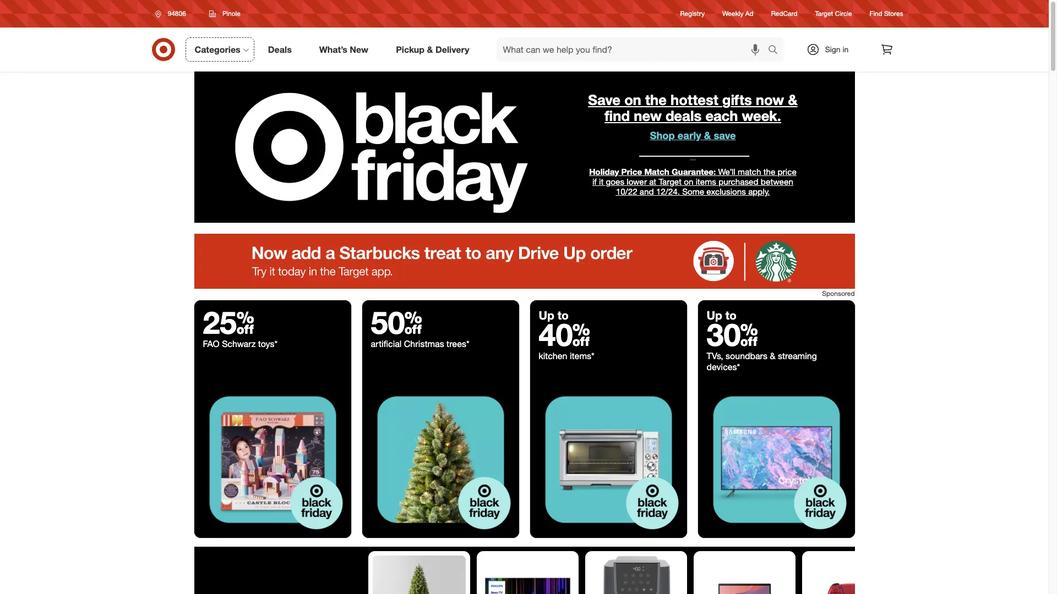Task type: describe. For each thing, give the bounding box(es) containing it.
guarantee:
[[672, 167, 716, 177]]

ad
[[745, 10, 754, 18]]

we'll
[[718, 167, 735, 177]]

12/24.
[[656, 187, 680, 197]]

sign
[[825, 45, 841, 54]]

up to for 30
[[707, 308, 737, 323]]

schwarz
[[222, 339, 256, 350]]

target circle link
[[815, 9, 852, 18]]

kitchen items*
[[539, 351, 595, 362]]

target black friday image for fao schwarz toys*
[[194, 382, 351, 539]]

shop early & save
[[650, 129, 736, 141]]

target inside the we'll match the price if it goes lower at target on items purchased between 10/22 and 12/24. some exclusions apply.
[[659, 177, 682, 187]]

save
[[714, 129, 736, 141]]

it
[[599, 177, 604, 187]]

deals link
[[259, 37, 305, 62]]

categories
[[195, 44, 240, 55]]

delivery
[[435, 44, 469, 55]]

1 horizontal spatial target
[[815, 10, 833, 18]]

30
[[707, 316, 758, 354]]

goes
[[606, 177, 624, 187]]

find stores
[[870, 10, 903, 18]]

& right pickup
[[427, 44, 433, 55]]

kitchen
[[539, 351, 567, 362]]

artificial
[[371, 339, 402, 350]]

we'll match the price if it goes lower at target on items purchased between 10/22 and 12/24. some exclusions apply.
[[592, 167, 797, 197]]

50 artificial christmas trees*
[[371, 304, 470, 350]]

& inside tvs, soundbars & streaming devices*
[[770, 351, 776, 362]]

toys*
[[258, 339, 278, 350]]

up for 30
[[707, 308, 722, 323]]

registry
[[680, 10, 705, 18]]

the for match
[[764, 167, 775, 177]]

now
[[756, 92, 784, 109]]

target circle
[[815, 10, 852, 18]]

shop
[[650, 129, 675, 141]]

find
[[605, 107, 630, 124]]

devices*
[[707, 362, 740, 373]]

holiday price match guarantee:
[[589, 167, 716, 177]]

target black friday image for kitchen items*
[[530, 382, 687, 539]]

deals
[[268, 44, 292, 55]]

circle
[[835, 10, 852, 18]]

25
[[203, 304, 254, 341]]

target black friday image for tvs, soundbars & streaming devices*
[[698, 382, 855, 539]]

advertisement region
[[194, 234, 855, 289]]

sponsored
[[822, 290, 855, 298]]

weekly ad
[[722, 10, 754, 18]]

pinole
[[222, 9, 241, 18]]

25 fao schwarz toys*
[[203, 304, 278, 350]]

carousel region
[[194, 547, 855, 595]]

redcard
[[771, 10, 798, 18]]

items
[[696, 177, 716, 187]]

trees*
[[447, 339, 470, 350]]

match
[[644, 167, 669, 177]]

black friday deals image
[[194, 72, 855, 223]]

the for on
[[645, 92, 667, 109]]

early
[[678, 129, 701, 141]]



Task type: vqa. For each thing, say whether or not it's contained in the screenshot.
the associated with on
yes



Task type: locate. For each thing, give the bounding box(es) containing it.
94806 button
[[148, 4, 198, 24]]

lower
[[627, 177, 647, 187]]

up to up kitchen
[[539, 308, 569, 323]]

what's
[[319, 44, 347, 55]]

pickup & delivery link
[[387, 37, 483, 62]]

What can we help you find? suggestions appear below search field
[[496, 37, 771, 62]]

tvs, soundbars & streaming devices*
[[707, 351, 817, 373]]

sign in
[[825, 45, 849, 54]]

pickup
[[396, 44, 425, 55]]

up up kitchen
[[539, 308, 554, 323]]

to up kitchen items*
[[558, 308, 569, 323]]

0 horizontal spatial on
[[625, 92, 641, 109]]

on left items
[[684, 177, 694, 187]]

up for 40
[[539, 308, 554, 323]]

pickup & delivery
[[396, 44, 469, 55]]

the inside save on the hottest gifts now & find new deals each week.
[[645, 92, 667, 109]]

christmas
[[404, 339, 444, 350]]

find stores link
[[870, 9, 903, 18]]

1 horizontal spatial up
[[707, 308, 722, 323]]

on
[[625, 92, 641, 109], [684, 177, 694, 187]]

save on the hottest gifts now & find new deals each week.
[[588, 92, 798, 124]]

streaming
[[778, 351, 817, 362]]

0 vertical spatial on
[[625, 92, 641, 109]]

hottest
[[671, 92, 718, 109]]

1 vertical spatial target
[[659, 177, 682, 187]]

1 horizontal spatial the
[[764, 167, 775, 177]]

purchased
[[719, 177, 759, 187]]

save
[[588, 92, 621, 109]]

holiday
[[589, 167, 619, 177]]

1 vertical spatial on
[[684, 177, 694, 187]]

sign in link
[[797, 37, 866, 62]]

deals
[[666, 107, 702, 124]]

fao
[[203, 339, 220, 350]]

0 horizontal spatial up to
[[539, 308, 569, 323]]

& left 'streaming'
[[770, 351, 776, 362]]

1 to from the left
[[558, 308, 569, 323]]

week.
[[742, 107, 781, 124]]

& inside save on the hottest gifts now & find new deals each week.
[[788, 92, 798, 109]]

&
[[427, 44, 433, 55], [788, 92, 798, 109], [704, 129, 711, 141], [770, 351, 776, 362]]

and
[[640, 187, 654, 197]]

each
[[706, 107, 738, 124]]

to for 30
[[726, 308, 737, 323]]

soundbars
[[726, 351, 768, 362]]

1 horizontal spatial to
[[726, 308, 737, 323]]

to for 40
[[558, 308, 569, 323]]

0 vertical spatial target
[[815, 10, 833, 18]]

new
[[634, 107, 662, 124]]

1 horizontal spatial up to
[[707, 308, 737, 323]]

to up the soundbars
[[726, 308, 737, 323]]

1 up to from the left
[[539, 308, 569, 323]]

up to for 40
[[539, 308, 569, 323]]

to
[[558, 308, 569, 323], [726, 308, 737, 323]]

up
[[539, 308, 554, 323], [707, 308, 722, 323]]

up to
[[539, 308, 569, 323], [707, 308, 737, 323]]

2 up from the left
[[707, 308, 722, 323]]

exclusions
[[707, 187, 746, 197]]

1 vertical spatial the
[[764, 167, 775, 177]]

target right at
[[659, 177, 682, 187]]

3 target black friday image from the left
[[530, 382, 687, 539]]

the inside the we'll match the price if it goes lower at target on items purchased between 10/22 and 12/24. some exclusions apply.
[[764, 167, 775, 177]]

on right save
[[625, 92, 641, 109]]

redcard link
[[771, 9, 798, 18]]

10/22
[[616, 187, 637, 197]]

1 up from the left
[[539, 308, 554, 323]]

price
[[778, 167, 797, 177]]

at
[[649, 177, 656, 187]]

target black friday image for artificial christmas trees*
[[362, 382, 519, 539]]

in
[[843, 45, 849, 54]]

1 target black friday image from the left
[[194, 382, 351, 539]]

0 horizontal spatial target
[[659, 177, 682, 187]]

search button
[[763, 37, 789, 64]]

up up tvs,
[[707, 308, 722, 323]]

search
[[763, 45, 789, 56]]

between
[[761, 177, 793, 187]]

apply.
[[748, 187, 770, 197]]

find
[[870, 10, 882, 18]]

0 horizontal spatial up
[[539, 308, 554, 323]]

2 to from the left
[[726, 308, 737, 323]]

2 up to from the left
[[707, 308, 737, 323]]

40
[[539, 316, 590, 354]]

& right 'now'
[[788, 92, 798, 109]]

pinole button
[[202, 4, 248, 24]]

0 vertical spatial the
[[645, 92, 667, 109]]

target
[[815, 10, 833, 18], [659, 177, 682, 187]]

items*
[[570, 351, 595, 362]]

registry link
[[680, 9, 705, 18]]

& left save
[[704, 129, 711, 141]]

4 target black friday image from the left
[[698, 382, 855, 539]]

target left circle
[[815, 10, 833, 18]]

weekly ad link
[[722, 9, 754, 18]]

50
[[371, 304, 422, 341]]

match
[[738, 167, 761, 177]]

0 horizontal spatial the
[[645, 92, 667, 109]]

94806
[[168, 9, 186, 18]]

price
[[621, 167, 642, 177]]

if
[[592, 177, 597, 187]]

1 horizontal spatial on
[[684, 177, 694, 187]]

what's new link
[[310, 37, 382, 62]]

stores
[[884, 10, 903, 18]]

gifts
[[722, 92, 752, 109]]

0 horizontal spatial to
[[558, 308, 569, 323]]

on inside save on the hottest gifts now & find new deals each week.
[[625, 92, 641, 109]]

2 target black friday image from the left
[[362, 382, 519, 539]]

what's new
[[319, 44, 368, 55]]

the
[[645, 92, 667, 109], [764, 167, 775, 177]]

up to up tvs,
[[707, 308, 737, 323]]

the left price
[[764, 167, 775, 177]]

target black friday image
[[194, 382, 351, 539], [362, 382, 519, 539], [530, 382, 687, 539], [698, 382, 855, 539]]

categories link
[[185, 37, 254, 62]]

some
[[682, 187, 704, 197]]

tvs,
[[707, 351, 723, 362]]

weekly
[[722, 10, 744, 18]]

new
[[350, 44, 368, 55]]

on inside the we'll match the price if it goes lower at target on items purchased between 10/22 and 12/24. some exclusions apply.
[[684, 177, 694, 187]]

the up shop
[[645, 92, 667, 109]]



